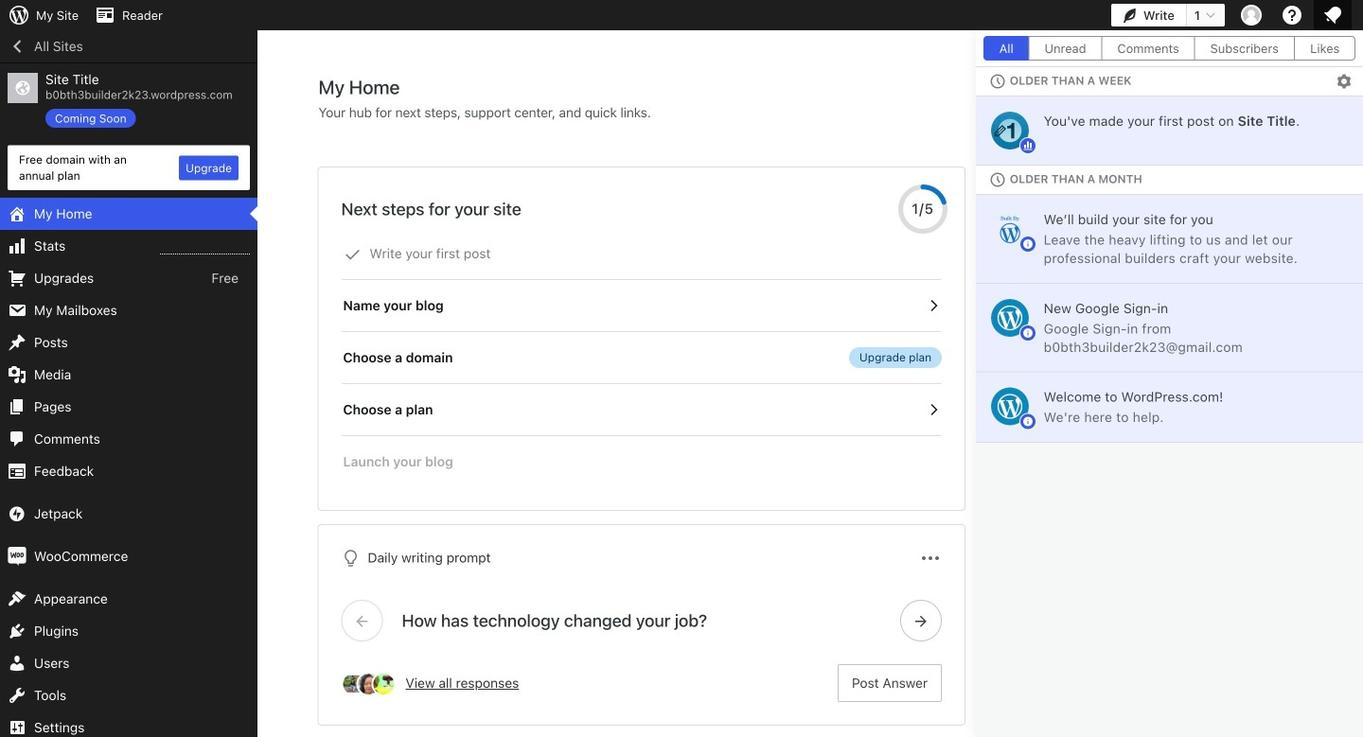 Task type: describe. For each thing, give the bounding box(es) containing it.
filter notifications tab list
[[976, 30, 1363, 66]]

toggle menu image
[[919, 547, 942, 570]]

open notification settings image
[[1336, 73, 1353, 90]]

5 tab from the left
[[1294, 36, 1355, 61]]

show next prompt image
[[913, 612, 930, 629]]

manage your notifications image
[[1321, 4, 1344, 27]]

help image
[[1281, 4, 1303, 27]]

highest hourly views 0 image
[[160, 242, 250, 255]]

2 answered users image from the left
[[372, 672, 396, 697]]

1 answered users image from the left
[[341, 672, 366, 697]]

1 task enabled image from the top
[[925, 297, 942, 314]]

show previous prompt image
[[354, 612, 371, 629]]



Task type: vqa. For each thing, say whether or not it's contained in the screenshot.
(opens in a new tab) element
no



Task type: locate. For each thing, give the bounding box(es) containing it.
0 horizontal spatial answered users image
[[341, 672, 366, 697]]

tab
[[983, 36, 1029, 61], [1029, 36, 1102, 61], [1102, 36, 1194, 61], [1194, 36, 1294, 61], [1294, 36, 1355, 61]]

3 tab from the left
[[1102, 36, 1194, 61]]

task complete image
[[344, 246, 361, 263]]

main content
[[319, 75, 1303, 737]]

progress bar
[[898, 185, 948, 234]]

1 horizontal spatial answered users image
[[372, 672, 396, 697]]

2 img image from the top
[[8, 547, 27, 566]]

img image
[[8, 505, 27, 524], [8, 547, 27, 566]]

1 tab from the left
[[983, 36, 1029, 61]]

0 vertical spatial img image
[[8, 505, 27, 524]]

1 img image from the top
[[8, 505, 27, 524]]

answered users image
[[341, 672, 366, 697], [372, 672, 396, 697]]

1 vertical spatial img image
[[8, 547, 27, 566]]

2 task enabled image from the top
[[925, 401, 942, 418]]

task enabled image
[[925, 297, 942, 314], [925, 401, 942, 418]]

4 tab from the left
[[1194, 36, 1294, 61]]

0 vertical spatial task enabled image
[[925, 297, 942, 314]]

answered users image
[[356, 672, 381, 697]]

launchpad checklist element
[[341, 228, 942, 487]]

my profile image
[[1241, 5, 1262, 26]]

2 tab from the left
[[1029, 36, 1102, 61]]

1 vertical spatial task enabled image
[[925, 401, 942, 418]]



